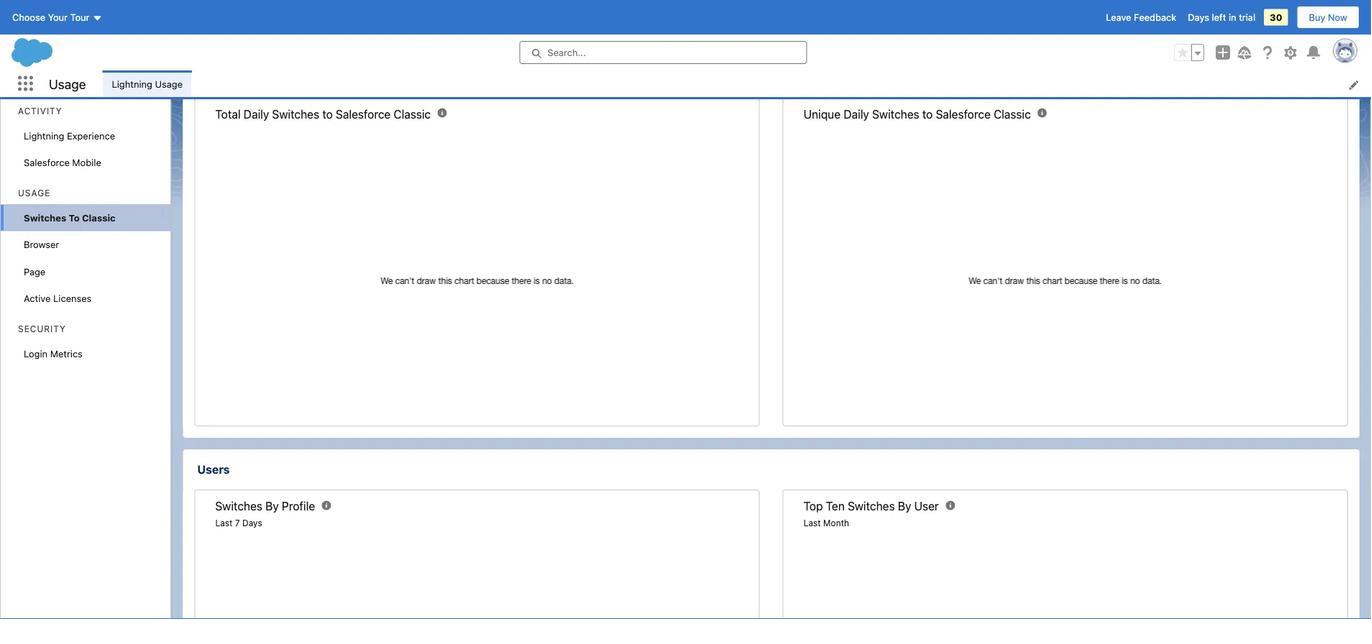 Task type: describe. For each thing, give the bounding box(es) containing it.
security
[[18, 324, 66, 334]]

choose your tour button
[[12, 6, 103, 29]]

total
[[215, 107, 241, 121]]

month
[[823, 519, 849, 529]]

total daily switches to salesforce classic
[[215, 107, 431, 121]]

classic for total daily switches to salesforce classic
[[394, 107, 431, 121]]

daily for total
[[244, 107, 269, 121]]

last 7 days
[[215, 519, 262, 529]]

1 vertical spatial days
[[242, 519, 262, 529]]

switches for top
[[848, 500, 895, 514]]

lightning for lightning experience
[[24, 130, 64, 141]]

daily for unique
[[844, 107, 869, 121]]

classic for unique daily switches to salesforce classic
[[994, 107, 1031, 121]]

switches for unique
[[872, 107, 919, 121]]

30
[[1270, 12, 1282, 23]]

login metrics
[[24, 348, 83, 359]]

leave feedback
[[1106, 12, 1177, 23]]

switches by profile
[[215, 500, 315, 514]]

search...
[[548, 47, 586, 58]]

to for total
[[322, 107, 333, 121]]

lightning experience
[[24, 130, 115, 141]]

feedback
[[1134, 12, 1177, 23]]

1 by from the left
[[265, 500, 279, 514]]

buy
[[1309, 12, 1326, 23]]

ten
[[826, 500, 845, 514]]

in
[[1229, 12, 1236, 23]]

usage inside "lightning usage" link
[[155, 78, 183, 89]]

top ten switches by user
[[804, 500, 939, 514]]

login
[[24, 348, 48, 359]]

salesforce for total daily switches to salesforce classic
[[336, 107, 391, 121]]

lightning usage
[[112, 78, 183, 89]]

now
[[1328, 12, 1347, 23]]



Task type: vqa. For each thing, say whether or not it's contained in the screenshot.
usage within list
yes



Task type: locate. For each thing, give the bounding box(es) containing it.
1 horizontal spatial by
[[898, 500, 911, 514]]

buy now button
[[1297, 6, 1360, 29]]

2 to from the left
[[922, 107, 933, 121]]

days left left on the top of page
[[1188, 12, 1209, 23]]

last
[[215, 519, 233, 529], [804, 519, 821, 529]]

1 horizontal spatial lightning
[[112, 78, 152, 89]]

choose
[[12, 12, 45, 23]]

left
[[1212, 12, 1226, 23]]

licenses
[[53, 293, 92, 304]]

0 horizontal spatial days
[[242, 519, 262, 529]]

usage
[[49, 76, 86, 91], [155, 78, 183, 89], [18, 188, 51, 198]]

lightning
[[112, 78, 152, 89], [24, 130, 64, 141]]

lightning usage link
[[103, 70, 191, 97]]

days right 7
[[242, 519, 262, 529]]

2 horizontal spatial salesforce
[[936, 107, 991, 121]]

lightning up "experience"
[[112, 78, 152, 89]]

group
[[1174, 44, 1204, 61]]

7
[[235, 519, 240, 529]]

your
[[48, 12, 68, 23]]

leave
[[1106, 12, 1131, 23]]

1 horizontal spatial salesforce
[[336, 107, 391, 121]]

choose your tour
[[12, 12, 90, 23]]

classic
[[394, 107, 431, 121], [994, 107, 1031, 121], [82, 212, 116, 223]]

0 vertical spatial lightning
[[112, 78, 152, 89]]

lightning down the activity
[[24, 130, 64, 141]]

last down top
[[804, 519, 821, 529]]

2 last from the left
[[804, 519, 821, 529]]

lightning for lightning usage
[[112, 78, 152, 89]]

by left profile
[[265, 500, 279, 514]]

page
[[24, 266, 45, 277]]

last left 7
[[215, 519, 233, 529]]

profile
[[282, 500, 315, 514]]

salesforce for unique daily switches to salesforce classic
[[936, 107, 991, 121]]

daily
[[244, 107, 269, 121], [844, 107, 869, 121]]

leave feedback link
[[1106, 12, 1177, 23]]

daily right unique at the top of page
[[844, 107, 869, 121]]

1 horizontal spatial daily
[[844, 107, 869, 121]]

0 horizontal spatial classic
[[82, 212, 116, 223]]

2 daily from the left
[[844, 107, 869, 121]]

search... button
[[520, 41, 807, 64]]

by
[[265, 500, 279, 514], [898, 500, 911, 514]]

lightning inside list
[[112, 78, 152, 89]]

1 last from the left
[[215, 519, 233, 529]]

last for switches by profile
[[215, 519, 233, 529]]

2 by from the left
[[898, 500, 911, 514]]

buy now
[[1309, 12, 1347, 23]]

days
[[1188, 12, 1209, 23], [242, 519, 262, 529]]

salesforce
[[336, 107, 391, 121], [936, 107, 991, 121], [24, 157, 70, 168]]

1 vertical spatial lightning
[[24, 130, 64, 141]]

last for top ten switches by user
[[804, 519, 821, 529]]

0 horizontal spatial daily
[[244, 107, 269, 121]]

0 horizontal spatial to
[[322, 107, 333, 121]]

1 horizontal spatial to
[[922, 107, 933, 121]]

0 horizontal spatial lightning
[[24, 130, 64, 141]]

1 horizontal spatial classic
[[394, 107, 431, 121]]

to
[[69, 212, 80, 223]]

1 to from the left
[[322, 107, 333, 121]]

active
[[24, 293, 51, 304]]

tour
[[70, 12, 90, 23]]

unique
[[804, 107, 841, 121]]

activity
[[18, 106, 62, 116]]

top
[[804, 500, 823, 514]]

0 horizontal spatial last
[[215, 519, 233, 529]]

metrics
[[50, 348, 83, 359]]

users
[[197, 463, 230, 477]]

by left user
[[898, 500, 911, 514]]

switches for total
[[272, 107, 319, 121]]

browser
[[24, 239, 59, 250]]

daily right total
[[244, 107, 269, 121]]

1 horizontal spatial last
[[804, 519, 821, 529]]

salesforce mobile
[[24, 157, 101, 168]]

mobile
[[72, 157, 101, 168]]

active licenses
[[24, 293, 92, 304]]

user
[[914, 500, 939, 514]]

switches
[[272, 107, 319, 121], [872, 107, 919, 121], [24, 212, 66, 223], [215, 500, 262, 514], [848, 500, 895, 514]]

to for unique
[[922, 107, 933, 121]]

last month
[[804, 519, 849, 529]]

0 horizontal spatial by
[[265, 500, 279, 514]]

switches to classic
[[24, 212, 116, 223]]

lightning usage list
[[103, 70, 1371, 97]]

0 vertical spatial days
[[1188, 12, 1209, 23]]

experience
[[67, 130, 115, 141]]

to
[[322, 107, 333, 121], [922, 107, 933, 121]]

0 horizontal spatial salesforce
[[24, 157, 70, 168]]

1 daily from the left
[[244, 107, 269, 121]]

trial
[[1239, 12, 1256, 23]]

2 horizontal spatial classic
[[994, 107, 1031, 121]]

1 horizontal spatial days
[[1188, 12, 1209, 23]]

unique daily switches to salesforce classic
[[804, 107, 1031, 121]]

days left in trial
[[1188, 12, 1256, 23]]



